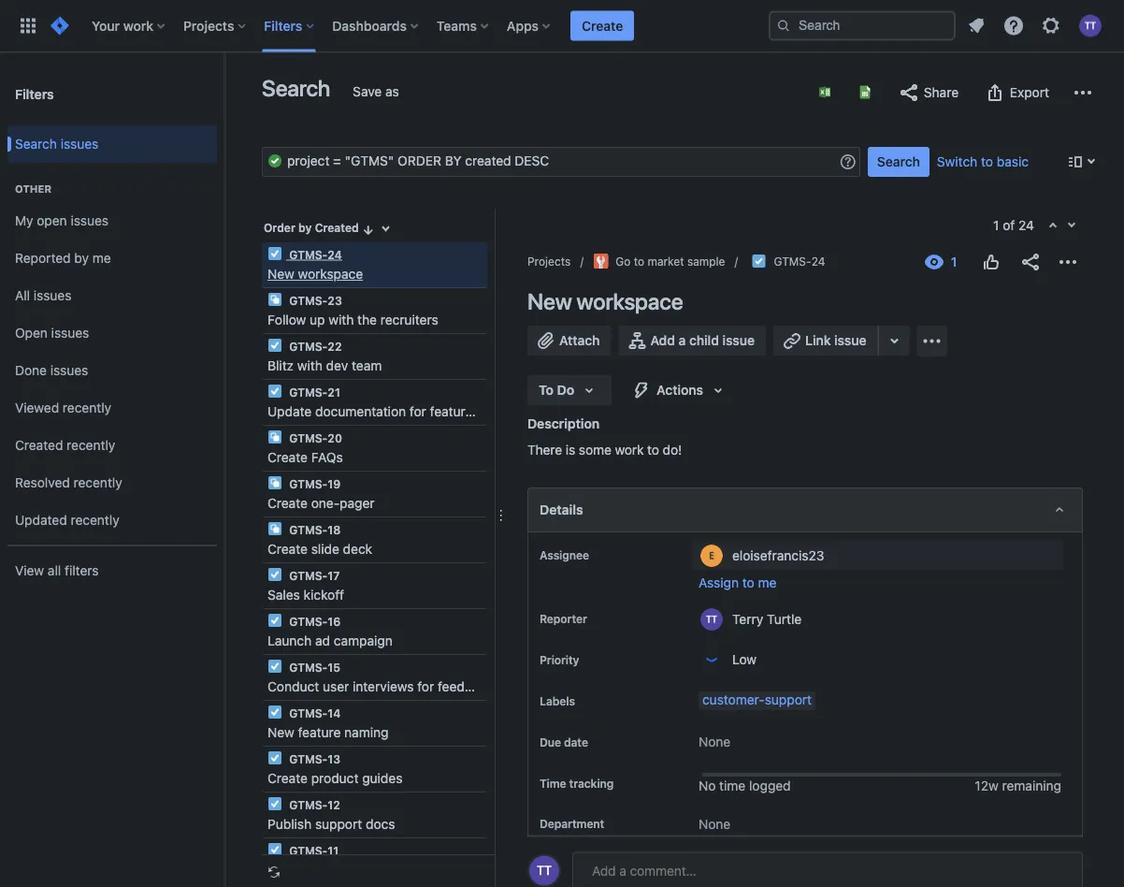 Task type: describe. For each thing, give the bounding box(es) containing it.
switch to basic link
[[938, 154, 1029, 169]]

1 horizontal spatial gtms-24
[[774, 254, 826, 268]]

gtms- for create one-pager
[[289, 477, 328, 490]]

recruiters
[[381, 312, 439, 328]]

your work
[[92, 18, 153, 33]]

labels pin to top. only you can see pinned fields. image
[[579, 693, 594, 708]]

me for reported by me
[[92, 250, 111, 266]]

gtms- for launch ad campaign
[[289, 615, 328, 628]]

feedback
[[438, 679, 494, 694]]

12w remaining
[[975, 778, 1062, 794]]

support for publish
[[315, 816, 362, 832]]

small image
[[361, 222, 376, 237]]

by for order
[[299, 221, 312, 234]]

search button
[[868, 147, 930, 177]]

issue inside button
[[835, 333, 867, 348]]

add
[[651, 333, 676, 348]]

gtms-15
[[286, 661, 341, 674]]

open in google sheets image
[[858, 85, 873, 100]]

not available - this is the first issue image
[[1046, 219, 1061, 234]]

19
[[328, 477, 341, 490]]

search for search button
[[878, 154, 921, 169]]

create for create one-pager
[[268, 495, 308, 511]]

open in microsoft excel image
[[818, 85, 833, 100]]

go
[[616, 254, 631, 268]]

to for assign
[[743, 575, 755, 590]]

banner containing your work
[[0, 0, 1125, 52]]

recently for resolved recently
[[74, 475, 122, 490]]

viewed recently
[[15, 400, 111, 416]]

assign to me button
[[699, 574, 1064, 592]]

link web pages and more image
[[884, 329, 906, 352]]

tracking
[[569, 777, 614, 790]]

created recently link
[[7, 427, 217, 464]]

13
[[328, 752, 341, 765]]

recently for updated recently
[[71, 512, 119, 528]]

description
[[528, 416, 600, 431]]

work inside dropdown button
[[123, 18, 153, 33]]

create one-pager
[[268, 495, 375, 511]]

2 horizontal spatial 24
[[1019, 218, 1035, 233]]

actions button
[[620, 375, 741, 405]]

to for switch
[[982, 154, 994, 169]]

done
[[15, 363, 47, 378]]

to
[[539, 382, 554, 398]]

teams
[[437, 18, 477, 33]]

0 horizontal spatial feature
[[298, 725, 341, 740]]

attach
[[560, 333, 600, 348]]

order by created
[[264, 221, 359, 234]]

start date
[[540, 858, 594, 872]]

new feature naming
[[268, 725, 389, 740]]

by for reported
[[74, 250, 89, 266]]

sub task image for create slide deck
[[268, 521, 283, 536]]

task image left gtms-24 link
[[752, 254, 767, 269]]

issues for open issues
[[51, 325, 89, 341]]

update
[[476, 404, 519, 419]]

done issues link
[[7, 352, 217, 389]]

department pin to top. only you can see pinned fields. image
[[608, 816, 623, 831]]

a
[[679, 333, 686, 348]]

docs
[[366, 816, 395, 832]]

apps
[[507, 18, 539, 33]]

task image for conduct user interviews for feedback
[[268, 659, 283, 674]]

search for search issues
[[15, 136, 57, 152]]

slide
[[311, 541, 340, 557]]

gtms-16
[[286, 615, 341, 628]]

20
[[328, 431, 342, 444]]

search issues link
[[7, 125, 217, 163]]

task image for blitz with dev team
[[268, 338, 283, 353]]

0 horizontal spatial 24
[[328, 248, 342, 261]]

dashboards button
[[327, 11, 426, 41]]

vote options: no one has voted for this issue yet. image
[[981, 251, 1003, 273]]

1 vertical spatial new workspace
[[528, 288, 683, 314]]

one-
[[311, 495, 340, 511]]

sidebar navigation image
[[204, 75, 245, 112]]

gtms- left copy link to issue image
[[774, 254, 812, 268]]

save
[[353, 84, 382, 99]]

gtms- for new feature naming
[[289, 707, 328, 720]]

due date
[[540, 736, 588, 749]]

view
[[15, 563, 44, 578]]

new for gtms-14
[[268, 725, 295, 740]]

create for create faqs
[[268, 450, 308, 465]]

eloisefrancis23
[[733, 547, 825, 563]]

order
[[264, 221, 296, 234]]

date for due date
[[564, 736, 588, 749]]

no time logged
[[699, 778, 791, 794]]

create slide deck
[[268, 541, 373, 557]]

0 vertical spatial created
[[315, 221, 359, 234]]

gtms-24 link
[[774, 252, 826, 271]]

dev
[[326, 358, 348, 373]]

0 horizontal spatial with
[[297, 358, 323, 373]]

1 horizontal spatial 24
[[812, 254, 826, 268]]

open issues
[[15, 325, 89, 341]]

up
[[310, 312, 325, 328]]

dashboards
[[333, 18, 407, 33]]

new for gtms-24
[[268, 266, 295, 282]]

link
[[806, 333, 831, 348]]

me for assign to me
[[759, 575, 777, 590]]

update
[[268, 404, 312, 419]]

open
[[37, 213, 67, 228]]

task image inside gtms-11 link
[[268, 842, 283, 857]]

profile image of terry turtle image
[[530, 856, 560, 886]]

conduct user interviews for feedback
[[268, 679, 494, 694]]

search issues group
[[7, 120, 217, 168]]

low
[[733, 652, 757, 667]]

export button
[[975, 78, 1059, 108]]

add app image
[[921, 330, 944, 352]]

21
[[328, 386, 340, 399]]

create for create product guides
[[268, 771, 308, 786]]

details element
[[528, 488, 1084, 532]]

created inside the other group
[[15, 438, 63, 453]]

0 vertical spatial workspace
[[298, 266, 363, 282]]

sub task image for create one-pager
[[268, 475, 283, 490]]

share
[[924, 85, 959, 100]]

17
[[328, 569, 340, 582]]

projects for projects popup button
[[183, 18, 234, 33]]

link issue button
[[774, 326, 880, 356]]

primary element
[[11, 0, 769, 52]]

1 vertical spatial filters
[[15, 86, 54, 101]]

Search field
[[769, 11, 956, 41]]

1 vertical spatial new
[[528, 288, 572, 314]]

issues for done issues
[[50, 363, 88, 378]]

task image for sales kickoff
[[268, 567, 283, 582]]

customer-support
[[703, 692, 812, 707]]

next issue 'gtms-23' ( type 'j' ) image
[[1065, 218, 1080, 233]]

gtms- for sales kickoff
[[289, 569, 328, 582]]

0 vertical spatial with
[[329, 312, 354, 328]]

search issues
[[15, 136, 99, 152]]

gtms- for blitz with dev team
[[289, 340, 328, 353]]

gtms-21
[[286, 386, 340, 399]]

gtms-17
[[286, 569, 340, 582]]

gtms- down the publish
[[289, 844, 328, 857]]

1
[[994, 218, 1000, 233]]

customer-support link
[[699, 692, 816, 710]]

some
[[579, 442, 612, 458]]

task image for update documentation for feature update
[[268, 384, 283, 399]]

updated recently link
[[7, 502, 217, 539]]

go to market sample
[[616, 254, 726, 268]]

gtms- for create product guides
[[289, 752, 328, 765]]

create product guides
[[268, 771, 403, 786]]

gtms- for publish support docs
[[289, 798, 328, 811]]

support for customer-
[[765, 692, 812, 707]]

gtms- for conduct user interviews for feedback
[[289, 661, 328, 674]]

16
[[328, 615, 341, 628]]

kickoff
[[304, 587, 344, 603]]



Task type: vqa. For each thing, say whether or not it's contained in the screenshot.


Task type: locate. For each thing, give the bounding box(es) containing it.
search
[[262, 75, 331, 101], [15, 136, 57, 152], [878, 154, 921, 169]]

1 horizontal spatial filters
[[264, 18, 303, 33]]

task image for create product guides
[[268, 750, 283, 765]]

task image up update on the left top
[[268, 384, 283, 399]]

1 vertical spatial sub task image
[[268, 521, 283, 536]]

recently for created recently
[[67, 438, 115, 453]]

add a child issue
[[651, 333, 755, 348]]

18
[[328, 523, 341, 536]]

create faqs
[[268, 450, 343, 465]]

1 vertical spatial for
[[418, 679, 434, 694]]

issues right open on the left top of page
[[51, 325, 89, 341]]

0 horizontal spatial work
[[123, 18, 153, 33]]

reported
[[15, 250, 71, 266]]

search left switch
[[878, 154, 921, 169]]

naming
[[345, 725, 389, 740]]

0 vertical spatial feature
[[430, 404, 473, 419]]

task image down the publish
[[268, 842, 283, 857]]

gtms- down order by created
[[289, 248, 328, 261]]

2 sub task image from the top
[[268, 521, 283, 536]]

1 vertical spatial date
[[570, 858, 594, 872]]

create down gtms-20
[[268, 450, 308, 465]]

1 vertical spatial with
[[297, 358, 323, 373]]

gtms- up 'up'
[[289, 294, 328, 307]]

1 horizontal spatial workspace
[[577, 288, 683, 314]]

reporter pin to top. only you can see pinned fields. image
[[591, 611, 606, 626]]

to for go
[[634, 254, 645, 268]]

0 vertical spatial task image
[[268, 384, 283, 399]]

none for due date
[[699, 734, 731, 750]]

search down "filters" popup button
[[262, 75, 331, 101]]

task image down conduct
[[268, 705, 283, 720]]

update documentation for feature update
[[268, 404, 519, 419]]

2 none from the top
[[699, 816, 731, 831]]

to do
[[539, 382, 575, 398]]

3 task image from the top
[[268, 613, 283, 628]]

1 vertical spatial search
[[15, 136, 57, 152]]

with down 23
[[329, 312, 354, 328]]

your profile and settings image
[[1080, 15, 1102, 37]]

task image up sales
[[268, 567, 283, 582]]

filters
[[264, 18, 303, 33], [15, 86, 54, 101]]

user
[[323, 679, 349, 694]]

conduct
[[268, 679, 319, 694]]

1 none from the top
[[699, 734, 731, 750]]

0 vertical spatial work
[[123, 18, 153, 33]]

me inside the other group
[[92, 250, 111, 266]]

workspace down go
[[577, 288, 683, 314]]

open issues link
[[7, 314, 217, 352]]

support
[[765, 692, 812, 707], [315, 816, 362, 832]]

none for department
[[699, 816, 731, 831]]

teams button
[[431, 11, 496, 41]]

ad
[[315, 633, 330, 648]]

search inside 'group'
[[15, 136, 57, 152]]

projects for projects link
[[528, 254, 571, 268]]

1 sub task image from the top
[[268, 292, 283, 307]]

all
[[48, 563, 61, 578]]

create for create slide deck
[[268, 541, 308, 557]]

1 sub task image from the top
[[268, 475, 283, 490]]

projects
[[183, 18, 234, 33], [528, 254, 571, 268]]

projects up sidebar navigation image
[[183, 18, 234, 33]]

switch to basic
[[938, 154, 1029, 169]]

issues right all
[[34, 288, 72, 303]]

1 horizontal spatial issue
[[835, 333, 867, 348]]

by right order
[[299, 221, 312, 234]]

1 horizontal spatial me
[[759, 575, 777, 590]]

issues
[[61, 136, 99, 152], [71, 213, 109, 228], [34, 288, 72, 303], [51, 325, 89, 341], [50, 363, 88, 378]]

gtms- up the create faqs
[[289, 431, 328, 444]]

0 vertical spatial projects
[[183, 18, 234, 33]]

issue right link
[[835, 333, 867, 348]]

gtms- up product
[[289, 752, 328, 765]]

1 vertical spatial projects
[[528, 254, 571, 268]]

0 horizontal spatial gtms-24
[[286, 248, 342, 261]]

gtms-12
[[286, 798, 340, 811]]

0 vertical spatial none
[[699, 734, 731, 750]]

child
[[690, 333, 720, 348]]

customer-
[[703, 692, 765, 707]]

1 issue from the left
[[723, 333, 755, 348]]

support down "12"
[[315, 816, 362, 832]]

viewed
[[15, 400, 59, 416]]

gtms-11
[[286, 844, 339, 857]]

share link
[[889, 78, 969, 108]]

to inside go to market sample link
[[634, 254, 645, 268]]

gtms- for create faqs
[[289, 431, 328, 444]]

for left feedback
[[418, 679, 434, 694]]

copy link to issue image
[[822, 254, 837, 269]]

me inside button
[[759, 575, 777, 590]]

settings image
[[1041, 15, 1063, 37]]

gtms-24 up link
[[774, 254, 826, 268]]

follow
[[268, 312, 306, 328]]

me down eloisefrancis23
[[759, 575, 777, 590]]

share image
[[1020, 251, 1042, 273]]

task image left "gtms-13"
[[268, 750, 283, 765]]

priority
[[540, 653, 580, 666]]

reporter
[[540, 612, 588, 625]]

0 horizontal spatial workspace
[[298, 266, 363, 282]]

notifications image
[[966, 15, 988, 37]]

create button
[[571, 11, 635, 41]]

task image up conduct
[[268, 659, 283, 674]]

gtms-20
[[286, 431, 342, 444]]

24 up link
[[812, 254, 826, 268]]

0 vertical spatial me
[[92, 250, 111, 266]]

interviews
[[353, 679, 414, 694]]

work right some
[[615, 442, 644, 458]]

your work button
[[86, 11, 172, 41]]

assignee pin to top. only you can see pinned fields. image
[[593, 547, 608, 562]]

0 horizontal spatial me
[[92, 250, 111, 266]]

start
[[540, 858, 567, 872]]

date left due date pin to top. only you can see pinned fields. 'icon'
[[564, 736, 588, 749]]

task image up blitz
[[268, 338, 283, 353]]

none down the no on the right bottom
[[699, 816, 731, 831]]

0 horizontal spatial filters
[[15, 86, 54, 101]]

create for create
[[582, 18, 623, 33]]

0 vertical spatial search
[[262, 75, 331, 101]]

issues up my open issues
[[61, 136, 99, 152]]

campaign
[[334, 633, 393, 648]]

go to market sample image
[[594, 254, 609, 269]]

date right start
[[570, 858, 594, 872]]

1 vertical spatial created
[[15, 438, 63, 453]]

help image
[[1003, 15, 1026, 37]]

documentation
[[315, 404, 406, 419]]

with down gtms-22
[[297, 358, 323, 373]]

gtms- up create slide deck
[[289, 523, 328, 536]]

2 issue from the left
[[835, 333, 867, 348]]

1 horizontal spatial search
[[262, 75, 331, 101]]

1 horizontal spatial by
[[299, 221, 312, 234]]

due
[[540, 736, 561, 749]]

0 vertical spatial new workspace
[[268, 266, 363, 282]]

task image for new workspace
[[268, 246, 283, 261]]

create down gtms-18
[[268, 541, 308, 557]]

by inside the other group
[[74, 250, 89, 266]]

create right apps dropdown button
[[582, 18, 623, 33]]

turtle
[[767, 611, 802, 627]]

projects left go to market sample icon
[[528, 254, 571, 268]]

recently
[[63, 400, 111, 416], [67, 438, 115, 453], [74, 475, 122, 490], [71, 512, 119, 528]]

my open issues
[[15, 213, 109, 228]]

recently for viewed recently
[[63, 400, 111, 416]]

2 horizontal spatial search
[[878, 154, 921, 169]]

to left do!
[[648, 442, 660, 458]]

resolved recently
[[15, 475, 122, 490]]

2 vertical spatial new
[[268, 725, 295, 740]]

appswitcher icon image
[[17, 15, 39, 37]]

2 vertical spatial task image
[[268, 613, 283, 628]]

none
[[699, 734, 731, 750], [699, 816, 731, 831]]

recently down viewed recently link on the left top
[[67, 438, 115, 453]]

sub task image
[[268, 292, 283, 307], [268, 430, 283, 444]]

new workspace up the gtms-23
[[268, 266, 363, 282]]

none up the no on the right bottom
[[699, 734, 731, 750]]

gtms- up create one-pager
[[289, 477, 328, 490]]

gtms- up new feature naming in the bottom left of the page
[[289, 707, 328, 720]]

sub task image up follow
[[268, 292, 283, 307]]

gtms- for update documentation for feature update
[[289, 386, 328, 399]]

0 horizontal spatial created
[[15, 438, 63, 453]]

new workspace down go to market sample icon
[[528, 288, 683, 314]]

issues up "viewed recently"
[[50, 363, 88, 378]]

to right assign
[[743, 575, 755, 590]]

jira software image
[[49, 15, 71, 37], [49, 15, 71, 37]]

task image for launch ad campaign
[[268, 613, 283, 628]]

export
[[1010, 85, 1050, 100]]

gtms- up update on the left top
[[289, 386, 328, 399]]

to left the basic
[[982, 154, 994, 169]]

gtms- for new workspace
[[289, 248, 328, 261]]

filters up search issues
[[15, 86, 54, 101]]

gtms- for create slide deck
[[289, 523, 328, 536]]

sub task image for follow up with the recruiters
[[268, 292, 283, 307]]

sub task image down update on the left top
[[268, 430, 283, 444]]

with
[[329, 312, 354, 328], [297, 358, 323, 373]]

1 horizontal spatial support
[[765, 692, 812, 707]]

1 task image from the top
[[268, 384, 283, 399]]

as
[[386, 84, 399, 99]]

filters inside popup button
[[264, 18, 303, 33]]

by right reported
[[74, 250, 89, 266]]

task image
[[268, 384, 283, 399], [268, 567, 283, 582], [268, 613, 283, 628]]

guides
[[362, 771, 403, 786]]

created left small image
[[315, 221, 359, 234]]

0 horizontal spatial issue
[[723, 333, 755, 348]]

me down my open issues link
[[92, 250, 111, 266]]

1 vertical spatial sub task image
[[268, 430, 283, 444]]

new down the gtms-14
[[268, 725, 295, 740]]

workspace up 23
[[298, 266, 363, 282]]

1 vertical spatial support
[[315, 816, 362, 832]]

1 of 24
[[994, 218, 1035, 233]]

issues right open
[[71, 213, 109, 228]]

create down gtms-19
[[268, 495, 308, 511]]

attach button
[[528, 326, 612, 356]]

resolved
[[15, 475, 70, 490]]

gtms-14
[[286, 707, 341, 720]]

2 vertical spatial search
[[878, 154, 921, 169]]

1 vertical spatial task image
[[268, 567, 283, 582]]

0 horizontal spatial support
[[315, 816, 362, 832]]

recently down resolved recently link
[[71, 512, 119, 528]]

issue right child
[[723, 333, 755, 348]]

0 horizontal spatial new workspace
[[268, 266, 363, 282]]

for right documentation at the top left
[[410, 404, 427, 419]]

search up other
[[15, 136, 57, 152]]

0 vertical spatial sub task image
[[268, 475, 283, 490]]

issues for search issues
[[61, 136, 99, 152]]

work right your
[[123, 18, 153, 33]]

banner
[[0, 0, 1125, 52]]

task image
[[268, 246, 283, 261], [752, 254, 767, 269], [268, 338, 283, 353], [268, 659, 283, 674], [268, 705, 283, 720], [268, 750, 283, 765], [268, 796, 283, 811], [268, 842, 283, 857]]

2 sub task image from the top
[[268, 430, 283, 444]]

issues inside 'group'
[[61, 136, 99, 152]]

search image
[[777, 18, 792, 33]]

0 vertical spatial by
[[299, 221, 312, 234]]

new up the gtms-23
[[268, 266, 295, 282]]

time
[[540, 777, 567, 790]]

gtms- up conduct
[[289, 661, 328, 674]]

sub task image left gtms-18
[[268, 521, 283, 536]]

issues for all issues
[[34, 288, 72, 303]]

gtms- up ad
[[289, 615, 328, 628]]

None text field
[[262, 147, 861, 177]]

view all filters link
[[7, 552, 217, 590]]

1 horizontal spatial projects
[[528, 254, 571, 268]]

24 down order by created link
[[328, 248, 342, 261]]

date for start date
[[570, 858, 594, 872]]

gtms-24 down order by created
[[286, 248, 342, 261]]

deck
[[343, 541, 373, 557]]

my
[[15, 213, 33, 228]]

all
[[15, 288, 30, 303]]

to do button
[[528, 375, 612, 405]]

1 vertical spatial feature
[[298, 725, 341, 740]]

task image up the publish
[[268, 796, 283, 811]]

sub task image left gtms-19
[[268, 475, 283, 490]]

launch ad campaign
[[268, 633, 393, 648]]

actions
[[657, 382, 704, 398]]

viewed recently link
[[7, 389, 217, 427]]

sample
[[688, 254, 726, 268]]

gtms-19
[[286, 477, 341, 490]]

task image for new feature naming
[[268, 705, 283, 720]]

gtms- up "blitz with dev team"
[[289, 340, 328, 353]]

remaining
[[1003, 778, 1062, 794]]

publish support docs
[[268, 816, 395, 832]]

1 vertical spatial me
[[759, 575, 777, 590]]

1 vertical spatial by
[[74, 250, 89, 266]]

1 vertical spatial work
[[615, 442, 644, 458]]

to inside assign to me button
[[743, 575, 755, 590]]

support down turtle
[[765, 692, 812, 707]]

1 horizontal spatial with
[[329, 312, 354, 328]]

2 task image from the top
[[268, 567, 283, 582]]

search inside button
[[878, 154, 921, 169]]

feature left update
[[430, 404, 473, 419]]

create inside create button
[[582, 18, 623, 33]]

0 vertical spatial date
[[564, 736, 588, 749]]

sub task image
[[268, 475, 283, 490], [268, 521, 283, 536]]

other group
[[7, 163, 217, 545]]

due date pin to top. only you can see pinned fields. image
[[592, 735, 607, 750]]

feature down the gtms-14
[[298, 725, 341, 740]]

0 vertical spatial filters
[[264, 18, 303, 33]]

task image down order
[[268, 246, 283, 261]]

your
[[92, 18, 120, 33]]

gtms- up the publish
[[289, 798, 328, 811]]

1 vertical spatial workspace
[[577, 288, 683, 314]]

save as button
[[344, 77, 409, 107]]

filters button
[[259, 11, 321, 41]]

task image up launch on the left
[[268, 613, 283, 628]]

1 vertical spatial none
[[699, 816, 731, 831]]

0 horizontal spatial search
[[15, 136, 57, 152]]

the
[[358, 312, 377, 328]]

to right go
[[634, 254, 645, 268]]

assign to me
[[699, 575, 777, 590]]

projects link
[[528, 252, 571, 271]]

sub task image for create faqs
[[268, 430, 283, 444]]

1 horizontal spatial feature
[[430, 404, 473, 419]]

24 right "of"
[[1019, 218, 1035, 233]]

12w
[[975, 778, 999, 794]]

0 vertical spatial for
[[410, 404, 427, 419]]

there
[[528, 442, 563, 458]]

gtms-18
[[286, 523, 341, 536]]

gtms- up sales kickoff
[[289, 569, 328, 582]]

create down "gtms-13"
[[268, 771, 308, 786]]

task image for publish support docs
[[268, 796, 283, 811]]

0 vertical spatial new
[[268, 266, 295, 282]]

new down projects link
[[528, 288, 572, 314]]

0 vertical spatial sub task image
[[268, 292, 283, 307]]

created down "viewed"
[[15, 438, 63, 453]]

14
[[328, 707, 341, 720]]

market
[[648, 254, 685, 268]]

0 horizontal spatial by
[[74, 250, 89, 266]]

1 horizontal spatial created
[[315, 221, 359, 234]]

0 horizontal spatial projects
[[183, 18, 234, 33]]

projects inside popup button
[[183, 18, 234, 33]]

0 vertical spatial support
[[765, 692, 812, 707]]

follow up with the recruiters
[[268, 312, 439, 328]]

1 horizontal spatial work
[[615, 442, 644, 458]]

issue inside button
[[723, 333, 755, 348]]

recently up created recently
[[63, 400, 111, 416]]

reported by me link
[[7, 240, 217, 277]]

filters right projects popup button
[[264, 18, 303, 33]]

gtms- for follow up with the recruiters
[[289, 294, 328, 307]]

actions image
[[1057, 251, 1080, 273]]

Add a comment… field
[[573, 852, 1084, 887]]

1 horizontal spatial new workspace
[[528, 288, 683, 314]]

time tracking
[[540, 777, 614, 790]]

recently down created recently link
[[74, 475, 122, 490]]

go to market sample link
[[594, 252, 726, 271]]

of
[[1003, 218, 1016, 233]]



